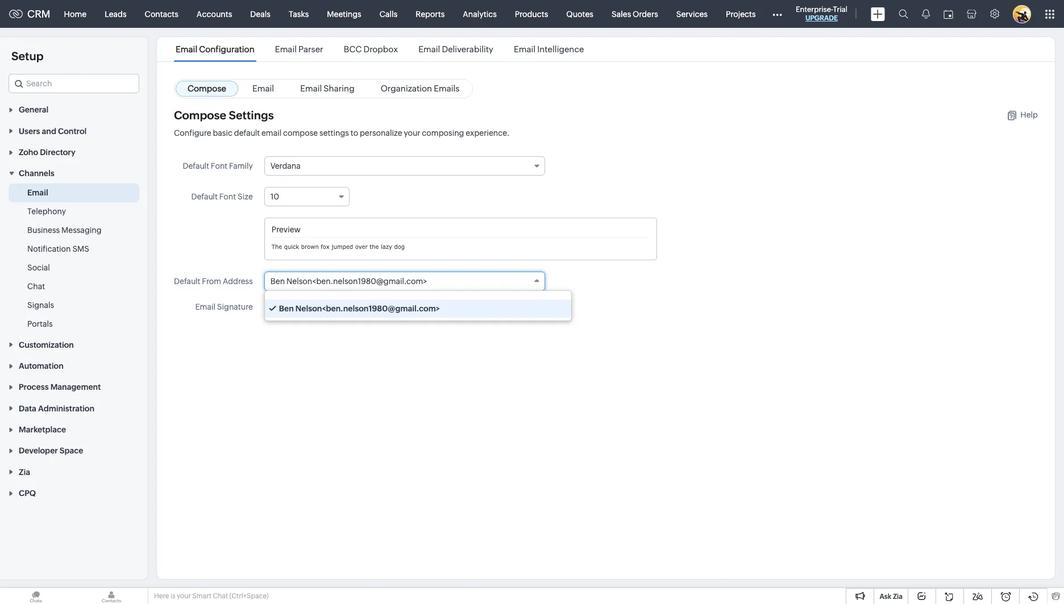 Task type: describe. For each thing, give the bounding box(es) containing it.
business
[[27, 226, 60, 235]]

compose for compose settings
[[174, 109, 226, 122]]

upgrade
[[806, 14, 838, 22]]

customization button
[[0, 334, 148, 355]]

verdana
[[271, 161, 301, 171]]

chat link
[[27, 281, 45, 292]]

organization emails
[[381, 84, 460, 93]]

zoho
[[19, 148, 38, 157]]

contacts
[[145, 9, 178, 18]]

telephony
[[27, 207, 66, 216]]

email
[[261, 128, 282, 138]]

reports link
[[407, 0, 454, 28]]

telephony link
[[27, 206, 66, 217]]

home
[[64, 9, 87, 18]]

compose link
[[176, 81, 238, 97]]

orders
[[633, 9, 658, 18]]

social
[[27, 263, 50, 273]]

email sharing link
[[288, 81, 367, 97]]

leads
[[105, 9, 127, 18]]

email up settings
[[252, 84, 274, 93]]

to
[[351, 128, 358, 138]]

settings
[[229, 109, 274, 122]]

size
[[238, 192, 253, 201]]

create menu element
[[864, 0, 892, 28]]

nelson<ben.nelson1980@gmail.com> inside ben nelson<ben.nelson1980@gmail.com> option
[[296, 304, 440, 313]]

deliverability
[[442, 44, 493, 54]]

email for email sharing
[[300, 84, 322, 93]]

tasks link
[[280, 0, 318, 28]]

personalize
[[360, 128, 402, 138]]

email for email signature
[[195, 302, 215, 312]]

default font size
[[191, 192, 253, 201]]

over
[[355, 243, 368, 250]]

developer
[[19, 447, 58, 456]]

Verdana field
[[264, 156, 545, 176]]

services
[[676, 9, 708, 18]]

projects
[[726, 9, 756, 18]]

sales
[[612, 9, 631, 18]]

ben inside option
[[279, 304, 294, 313]]

management
[[50, 383, 101, 392]]

crm link
[[9, 8, 50, 20]]

signals image
[[922, 9, 930, 19]]

portals
[[27, 320, 53, 329]]

email for email deliverability
[[419, 44, 440, 54]]

1 signature from the left
[[217, 302, 253, 312]]

leads link
[[96, 0, 136, 28]]

profile image
[[1013, 5, 1031, 23]]

ben nelson<ben.nelson1980@gmail.com> inside ben nelson<ben.nelson1980@gmail.com> option
[[279, 304, 440, 313]]

quick
[[284, 243, 299, 250]]

font for family
[[211, 161, 228, 171]]

email inside channels region
[[27, 188, 48, 198]]

default for default font size
[[191, 192, 218, 201]]

list containing email configuration
[[165, 37, 594, 61]]

help
[[1021, 110, 1038, 119]]

the
[[272, 243, 282, 250]]

dog
[[394, 243, 405, 250]]

bcc dropbox
[[344, 44, 398, 54]]

composing
[[422, 128, 464, 138]]

sales orders link
[[603, 0, 667, 28]]

family
[[229, 161, 253, 171]]

ben nelson<ben.nelson1980@gmail.com> inside ben nelson<ben.nelson1980@gmail.com> "field"
[[271, 277, 427, 286]]

email parser
[[275, 44, 323, 54]]

(ctrl+space)
[[229, 592, 269, 600]]

signals link
[[27, 300, 54, 311]]

business messaging
[[27, 226, 102, 235]]

process management button
[[0, 376, 148, 398]]

trial
[[833, 5, 848, 14]]

bcc dropbox link
[[342, 44, 400, 54]]

quotes link
[[557, 0, 603, 28]]

configure
[[174, 128, 211, 138]]

jumped
[[332, 243, 353, 250]]

zia button
[[0, 461, 148, 483]]

services link
[[667, 0, 717, 28]]

users and control
[[19, 127, 87, 136]]

accounts
[[197, 9, 232, 18]]

data
[[19, 404, 36, 413]]

brown
[[301, 243, 319, 250]]

control
[[58, 127, 87, 136]]

organization emails link
[[369, 81, 472, 97]]

chat inside channels region
[[27, 282, 45, 291]]

default for default from address
[[174, 277, 200, 286]]

search image
[[899, 9, 909, 19]]

notification sms
[[27, 245, 89, 254]]

from
[[202, 277, 221, 286]]

process
[[19, 383, 49, 392]]

profile element
[[1006, 0, 1038, 28]]

meetings link
[[318, 0, 371, 28]]

marketplace
[[19, 425, 66, 434]]

Ben Nelson<ben.nelson1980@gmail.com> field
[[264, 272, 545, 291]]

developer space
[[19, 447, 83, 456]]

projects link
[[717, 0, 765, 28]]



Task type: vqa. For each thing, say whether or not it's contained in the screenshot.
Year
no



Task type: locate. For each thing, give the bounding box(es) containing it.
basic
[[213, 128, 233, 138]]

zia inside dropdown button
[[19, 468, 30, 477]]

zia up cpq
[[19, 468, 30, 477]]

marketplace button
[[0, 419, 148, 440]]

sales orders
[[612, 9, 658, 18]]

2 signature from the left
[[300, 302, 335, 312]]

nelson<ben.nelson1980@gmail.com> down ben nelson<ben.nelson1980@gmail.com> "field"
[[296, 304, 440, 313]]

new
[[281, 302, 298, 312]]

2 vertical spatial default
[[174, 277, 200, 286]]

email signature
[[195, 302, 253, 312]]

search element
[[892, 0, 915, 28]]

email configuration
[[176, 44, 255, 54]]

contacts image
[[76, 588, 147, 604]]

email left parser on the top left of the page
[[275, 44, 297, 54]]

default down default font family
[[191, 192, 218, 201]]

1 horizontal spatial chat
[[213, 592, 228, 600]]

your
[[404, 128, 420, 138], [177, 592, 191, 600]]

0 vertical spatial your
[[404, 128, 420, 138]]

list
[[165, 37, 594, 61]]

your right is
[[177, 592, 191, 600]]

0 horizontal spatial email link
[[27, 187, 48, 199]]

email intelligence
[[514, 44, 584, 54]]

0 horizontal spatial zia
[[19, 468, 30, 477]]

10
[[271, 192, 279, 201]]

zia
[[19, 468, 30, 477], [893, 593, 903, 601]]

font left family at the left top
[[211, 161, 228, 171]]

quotes
[[566, 9, 594, 18]]

cpq button
[[0, 483, 148, 504]]

nelson<ben.nelson1980@gmail.com> down over
[[287, 277, 427, 286]]

0 vertical spatial default
[[183, 161, 209, 171]]

zia right 'ask'
[[893, 593, 903, 601]]

1 vertical spatial ben nelson<ben.nelson1980@gmail.com>
[[279, 304, 440, 313]]

font left the size on the top of the page
[[219, 192, 236, 201]]

default left from
[[174, 277, 200, 286]]

developer space button
[[0, 440, 148, 461]]

crm
[[27, 8, 50, 20]]

portals link
[[27, 319, 53, 330]]

0 horizontal spatial chat
[[27, 282, 45, 291]]

0 vertical spatial nelson<ben.nelson1980@gmail.com>
[[287, 277, 427, 286]]

fox
[[321, 243, 330, 250]]

deals link
[[241, 0, 280, 28]]

None field
[[9, 74, 139, 93]]

email left configuration
[[176, 44, 197, 54]]

the
[[370, 243, 379, 250]]

configuration
[[199, 44, 255, 54]]

signals element
[[915, 0, 937, 28]]

ben nelson<ben.nelson1980@gmail.com> down jumped at top left
[[271, 277, 427, 286]]

0 vertical spatial email link
[[241, 81, 286, 97]]

channels button
[[0, 163, 148, 184]]

email left sharing
[[300, 84, 322, 93]]

email down from
[[195, 302, 215, 312]]

1 vertical spatial zia
[[893, 593, 903, 601]]

10 field
[[264, 187, 350, 206]]

1 vertical spatial email link
[[27, 187, 48, 199]]

email down reports
[[419, 44, 440, 54]]

1 horizontal spatial signature
[[300, 302, 335, 312]]

compose for compose
[[188, 84, 226, 93]]

ben inside "field"
[[271, 277, 285, 286]]

email configuration link
[[174, 44, 256, 54]]

1 vertical spatial ben
[[279, 304, 294, 313]]

data administration
[[19, 404, 94, 413]]

compose up compose settings
[[188, 84, 226, 93]]

email for email intelligence
[[514, 44, 536, 54]]

chat right smart
[[213, 592, 228, 600]]

email
[[176, 44, 197, 54], [275, 44, 297, 54], [419, 44, 440, 54], [514, 44, 536, 54], [252, 84, 274, 93], [300, 84, 322, 93], [27, 188, 48, 198], [195, 302, 215, 312]]

default down configure
[[183, 161, 209, 171]]

preview
[[272, 225, 301, 234]]

1 horizontal spatial email link
[[241, 81, 286, 97]]

general button
[[0, 99, 148, 120]]

email down products link
[[514, 44, 536, 54]]

0 vertical spatial chat
[[27, 282, 45, 291]]

contacts link
[[136, 0, 188, 28]]

sms
[[72, 245, 89, 254]]

email for email parser
[[275, 44, 297, 54]]

messaging
[[61, 226, 102, 235]]

your left composing
[[404, 128, 420, 138]]

0 vertical spatial zia
[[19, 468, 30, 477]]

signature down address
[[217, 302, 253, 312]]

social link
[[27, 262, 50, 274]]

automation button
[[0, 355, 148, 376]]

add
[[264, 302, 280, 312]]

font for size
[[219, 192, 236, 201]]

calls link
[[371, 0, 407, 28]]

calls
[[380, 9, 398, 18]]

0 horizontal spatial signature
[[217, 302, 253, 312]]

add new signature
[[264, 302, 335, 312]]

reports
[[416, 9, 445, 18]]

space
[[60, 447, 83, 456]]

smart
[[192, 592, 211, 600]]

sharing
[[324, 84, 355, 93]]

meetings
[[327, 9, 361, 18]]

email sharing
[[300, 84, 355, 93]]

nelson<ben.nelson1980@gmail.com> inside ben nelson<ben.nelson1980@gmail.com> "field"
[[287, 277, 427, 286]]

email deliverability
[[419, 44, 493, 54]]

0 horizontal spatial your
[[177, 592, 191, 600]]

calendar image
[[944, 9, 953, 18]]

create menu image
[[871, 7, 885, 21]]

Search text field
[[9, 74, 139, 93]]

default font family
[[183, 161, 253, 171]]

ben nelson<ben.nelson1980@gmail.com> option
[[265, 300, 571, 318]]

1 horizontal spatial zia
[[893, 593, 903, 601]]

default for default font family
[[183, 161, 209, 171]]

email link up settings
[[241, 81, 286, 97]]

zoho directory button
[[0, 141, 148, 163]]

and
[[42, 127, 56, 136]]

email for email configuration
[[176, 44, 197, 54]]

data administration button
[[0, 398, 148, 419]]

1 vertical spatial chat
[[213, 592, 228, 600]]

cpq
[[19, 489, 36, 498]]

zoho directory
[[19, 148, 75, 157]]

ben nelson<ben.nelson1980@gmail.com>
[[271, 277, 427, 286], [279, 304, 440, 313]]

email link down channels
[[27, 187, 48, 199]]

1 vertical spatial nelson<ben.nelson1980@gmail.com>
[[296, 304, 440, 313]]

compose up configure
[[174, 109, 226, 122]]

1 horizontal spatial your
[[404, 128, 420, 138]]

products
[[515, 9, 548, 18]]

default
[[183, 161, 209, 171], [191, 192, 218, 201], [174, 277, 200, 286]]

process management
[[19, 383, 101, 392]]

channels region
[[0, 184, 148, 334]]

1 vertical spatial default
[[191, 192, 218, 201]]

0 vertical spatial ben nelson<ben.nelson1980@gmail.com>
[[271, 277, 427, 286]]

email deliverability link
[[417, 44, 495, 54]]

notification sms link
[[27, 244, 89, 255]]

email parser link
[[273, 44, 325, 54]]

default from address
[[174, 277, 253, 286]]

1 vertical spatial font
[[219, 192, 236, 201]]

enterprise-trial upgrade
[[796, 5, 848, 22]]

experience.
[[466, 128, 510, 138]]

chats image
[[0, 588, 72, 604]]

0 vertical spatial compose
[[188, 84, 226, 93]]

ask
[[880, 593, 892, 601]]

settings
[[320, 128, 349, 138]]

0 vertical spatial font
[[211, 161, 228, 171]]

signature right the new
[[300, 302, 335, 312]]

users and control button
[[0, 120, 148, 141]]

default
[[234, 128, 260, 138]]

customization
[[19, 340, 74, 350]]

chat down social
[[27, 282, 45, 291]]

business messaging link
[[27, 225, 102, 236]]

lazy
[[381, 243, 392, 250]]

organization
[[381, 84, 432, 93]]

bcc
[[344, 44, 362, 54]]

ben nelson<ben.nelson1980@gmail.com> down ben nelson<ben.nelson1980@gmail.com> "field"
[[279, 304, 440, 313]]

ask zia
[[880, 593, 903, 601]]

notification
[[27, 245, 71, 254]]

1 vertical spatial your
[[177, 592, 191, 600]]

address
[[223, 277, 253, 286]]

Other Modules field
[[765, 5, 790, 23]]

email down channels
[[27, 188, 48, 198]]

1 vertical spatial compose
[[174, 109, 226, 122]]

emails
[[434, 84, 460, 93]]

0 vertical spatial ben
[[271, 277, 285, 286]]



